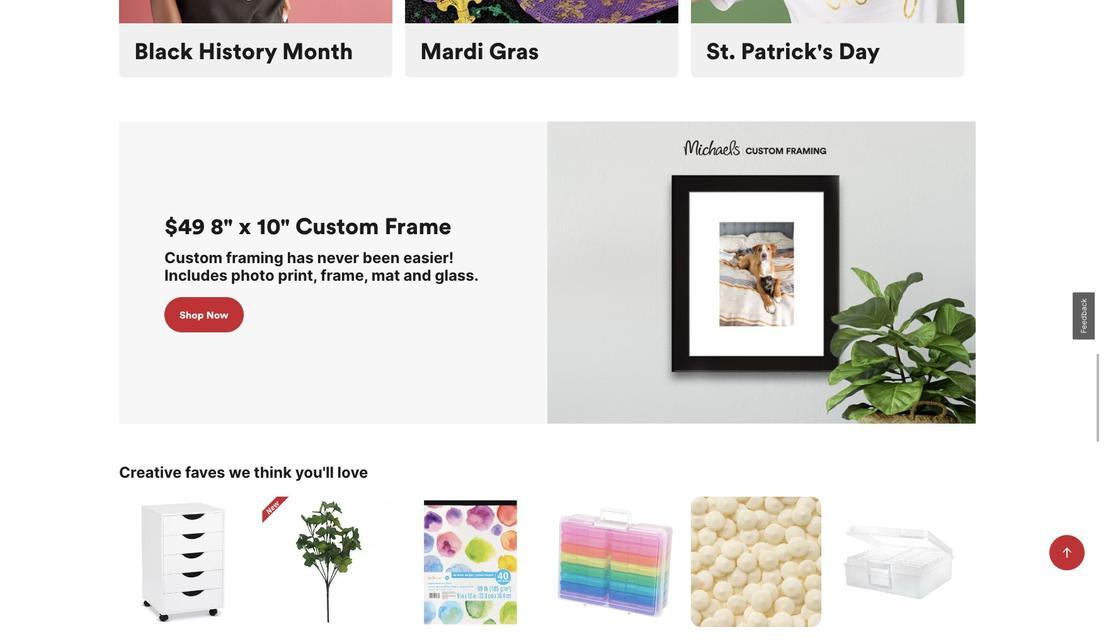 Task type: vqa. For each thing, say whether or not it's contained in the screenshot.
shamrock bush pick by ashland® image
yes



Task type: describe. For each thing, give the bounding box(es) containing it.
sweet tooth fairy® meltables™ image
[[691, 497, 821, 627]]

frame,
[[321, 266, 368, 285]]

1 horizontal spatial custom
[[295, 211, 379, 240]]

shop
[[180, 309, 204, 321]]

we
[[229, 463, 250, 482]]

has
[[287, 249, 314, 267]]

frame
[[385, 211, 452, 240]]

10"
[[257, 211, 290, 240]]

mardi gras
[[420, 38, 539, 65]]

mardi
[[420, 38, 484, 65]]

custom framing has never been easier! includes photo print, frame, mat and glass.
[[164, 249, 479, 285]]

mardi gras link
[[405, 0, 678, 77]]

assorted mardi gras party supplies image
[[405, 0, 678, 23]]

gras
[[489, 38, 539, 65]]

shamrock bush pick by ashland® new logo image
[[262, 497, 290, 525]]

patrick's
[[741, 38, 833, 65]]

black history month link
[[119, 0, 392, 77]]

faves
[[185, 463, 225, 482]]

st.
[[706, 38, 736, 65]]

and
[[404, 266, 431, 285]]

framing
[[226, 249, 283, 267]]

$49 8" x 10" custom frame
[[164, 211, 452, 240]]

photo & craft keeper by simply tidy™ image
[[834, 497, 964, 627]]

think
[[254, 463, 292, 482]]

glass.
[[435, 266, 479, 285]]

been
[[363, 249, 400, 267]]

creative faves we think you'll love
[[119, 463, 368, 482]]

african american woman in brown shirt with heart design image
[[119, 0, 392, 23]]

white woman holding shamrock glasses in green cowboy hat image
[[691, 0, 964, 23]]



Task type: locate. For each thing, give the bounding box(es) containing it.
includes
[[164, 266, 228, 285]]

never
[[317, 249, 359, 267]]

st. patrick's day
[[706, 38, 880, 65]]

love
[[337, 463, 368, 482]]

mat
[[372, 266, 400, 285]]

day
[[839, 38, 880, 65]]

x
[[239, 211, 251, 240]]

month
[[282, 38, 353, 65]]

shamrock bush pick by ashland® image
[[262, 497, 392, 627]]

custom down $49
[[164, 249, 223, 267]]

photo
[[231, 266, 274, 285]]

0 horizontal spatial custom
[[164, 249, 223, 267]]

8"
[[211, 211, 233, 240]]

custom up never
[[295, 211, 379, 240]]

shop now button
[[164, 297, 244, 332]]

you'll
[[295, 463, 334, 482]]

black history month
[[134, 38, 353, 65]]

black
[[134, 38, 193, 65]]

$49
[[164, 211, 205, 240]]

easier!
[[403, 249, 454, 267]]

custom
[[295, 211, 379, 240], [164, 249, 223, 267]]

rainbow photo & craft keeper by simply tidy™ image
[[548, 497, 678, 627]]

history
[[198, 38, 277, 65]]

now
[[206, 309, 228, 321]]

st. patrick's day link
[[691, 0, 964, 77]]

creative
[[119, 463, 182, 482]]

1 vertical spatial custom
[[164, 249, 223, 267]]

black frame with white mat of dog image
[[547, 121, 976, 424]]

shop now
[[180, 309, 228, 321]]

custom inside the custom framing has never been easier! includes photo print, frame, mat and glass.
[[164, 249, 223, 267]]

print,
[[278, 266, 317, 285]]

watercolor paper pad by creatology™, 9" x 12" image
[[405, 497, 535, 627]]

0 vertical spatial custom
[[295, 211, 379, 240]]

modular mobile chest by simply tidy™ image
[[119, 497, 249, 627]]



